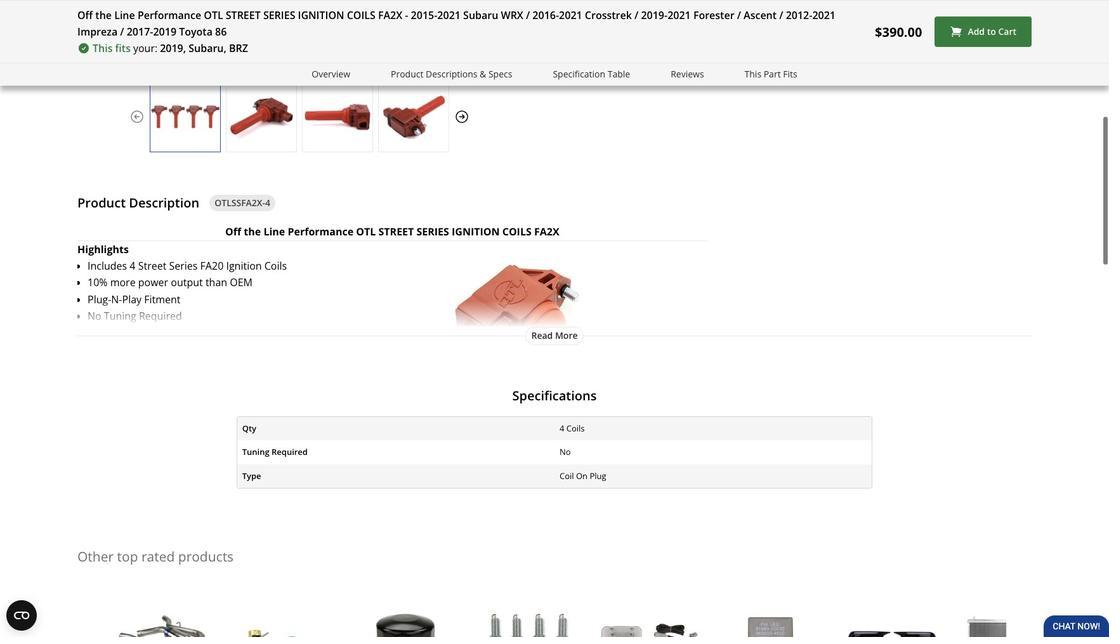 Task type: vqa. For each thing, say whether or not it's contained in the screenshot.
Scion corresponding to 2014
no



Task type: describe. For each thing, give the bounding box(es) containing it.
line for off the line performance otl street series ignition coils fa2x
[[264, 222, 285, 236]]

carries
[[792, 43, 824, 57]]

fa2x for off the line performance otl street series ignition coils fa2x - 2015-2021 subaru wrx / 2016-2021 crosstrek / 2019-2021 forester / ascent / 2012-2021 impreza / 2017-2019 toyota 86
[[378, 8, 403, 22]]

and
[[772, 43, 790, 57]]

read more
[[532, 326, 578, 338]]

coils for off the line performance otl street series ignition coils fa2x - 2015-2021 subaru wrx / 2016-2021 crosstrek / 2019-2021 forester / ascent / 2012-2021 impreza / 2017-2019 toyota 86
[[347, 8, 376, 22]]

2019-
[[642, 8, 668, 22]]

2017-
[[127, 25, 153, 39]]

highlights includes 4 street series fa20 ignition coils 10% more power output than oem plug-n-play fitment no tuning required 18 month replacement warranty
[[77, 239, 287, 337]]

type
[[242, 467, 261, 478]]

2 2021 from the left
[[559, 8, 583, 22]]

this part fits
[[745, 68, 798, 80]]

is
[[739, 43, 746, 57]]

2019,
[[160, 41, 186, 55]]

2012-
[[787, 8, 813, 22]]

overview link
[[312, 67, 351, 82]]

product descriptions & specs
[[391, 68, 513, 80]]

specification table
[[553, 68, 631, 80]]

other
[[77, 545, 114, 562]]

additional
[[691, 60, 738, 74]]

manufacturer's
[[560, 60, 632, 74]]

this for part
[[695, 43, 714, 57]]

brz
[[229, 41, 248, 55]]

street for off the line performance otl street series ignition coils fa2x - 2015-2021 subaru wrx / 2016-2021 crosstrek / 2019-2021 forester / ascent / 2012-2021 impreza / 2017-2019 toyota 86
[[226, 8, 261, 22]]

read
[[532, 326, 553, 338]]

86
[[215, 25, 227, 39]]

play
[[122, 289, 142, 303]]

cart
[[999, 26, 1017, 38]]

add
[[969, 26, 986, 38]]

4 2021 from the left
[[813, 8, 836, 22]]

details.
[[741, 60, 774, 74]]

/ up fits
[[120, 25, 124, 39]]

descriptions
[[426, 68, 478, 80]]

18
[[88, 323, 99, 337]]

off the line performance otl street series ignition coils fa2x
[[225, 222, 560, 236]]

plug
[[590, 467, 607, 478]]

off for off the line performance otl street series ignition coils fa2x
[[225, 222, 241, 236]]

warranty
[[200, 323, 244, 337]]

includes
[[88, 256, 127, 270]]

website
[[635, 60, 672, 74]]

the for off the line performance otl street series ignition coils fa2x - 2015-2021 subaru wrx / 2016-2021 crosstrek / 2019-2021 forester / ascent / 2012-2021 impreza / 2017-2019 toyota 86
[[95, 8, 112, 22]]

to
[[988, 26, 997, 38]]

ignition for off the line performance otl street series ignition coils fa2x - 2015-2021 subaru wrx / 2016-2021 crosstrek / 2019-2021 forester / ascent / 2012-2021 impreza / 2017-2019 toyota 86
[[298, 8, 345, 22]]

1 horizontal spatial tuning
[[242, 443, 270, 455]]

table
[[608, 68, 631, 80]]

ignition
[[226, 256, 262, 270]]

month
[[102, 323, 133, 337]]

required inside highlights includes 4 street series fa20 ignition coils 10% more power output than oem plug-n-play fitment no tuning required 18 month replacement warranty
[[139, 306, 182, 320]]

coils for off the line performance otl street series ignition coils fa2x
[[503, 222, 532, 236]]

2016-
[[533, 8, 560, 22]]

2019
[[153, 25, 177, 39]]

subaru
[[464, 8, 499, 22]]

impreza
[[77, 25, 118, 39]]

otl for off the line performance otl street series ignition coils fa2x - 2015-2021 subaru wrx / 2016-2021 crosstrek / 2019-2021 forester / ascent / 2012-2021 impreza / 2017-2019 toyota 86
[[204, 8, 223, 22]]

4 inside highlights includes 4 street series fa20 ignition coils 10% more power output than oem plug-n-play fitment no tuning required 18 month replacement warranty
[[130, 256, 136, 270]]

specification table link
[[553, 67, 631, 82]]

part
[[764, 68, 781, 80]]

this part fits link
[[745, 67, 798, 82]]

otlssfa2x-4
[[215, 193, 271, 206]]

2015-
[[411, 8, 438, 22]]

tuning required
[[242, 443, 308, 455]]

/ left 2012-
[[780, 8, 784, 22]]

see
[[968, 43, 985, 57]]

4 otlssfa2x-4 off the line performance otl street series ignition coils fa2x - 2015-2020 subaru wrx / 2013-2020 frs / brz / 86, image from the left
[[379, 91, 449, 136]]

4 coils
[[560, 420, 585, 431]]

overview
[[312, 68, 351, 80]]

more
[[556, 326, 578, 338]]

fa20
[[200, 256, 224, 270]]

product for product descriptions & specs
[[391, 68, 424, 80]]

reviews link
[[671, 67, 705, 82]]

0 vertical spatial 4
[[265, 193, 271, 206]]

this part is new and carries a full manufacturer warranty. see manufacturer's website for additional details.
[[560, 43, 985, 74]]

street for off the line performance otl street series ignition coils fa2x
[[379, 222, 414, 236]]

the for off the line performance otl street series ignition coils fa2x
[[244, 222, 261, 236]]

performance for off the line performance otl street series ignition coils fa2x - 2015-2021 subaru wrx / 2016-2021 crosstrek / 2019-2021 forester / ascent / 2012-2021 impreza / 2017-2019 toyota 86
[[138, 8, 201, 22]]

subaru,
[[189, 41, 227, 55]]

line for off the line performance otl street series ignition coils fa2x - 2015-2021 subaru wrx / 2016-2021 crosstrek / 2019-2021 forester / ascent / 2012-2021 impreza / 2017-2019 toyota 86
[[114, 8, 135, 22]]

specification
[[553, 68, 606, 80]]

fa2x for off the line performance otl street series ignition coils fa2x
[[535, 222, 560, 236]]

product for product description
[[77, 191, 126, 208]]

more
[[110, 273, 136, 287]]

plug-
[[88, 289, 111, 303]]

performance for off the line performance otl street series ignition coils fa2x
[[288, 222, 354, 236]]

add to cart button
[[936, 17, 1033, 47]]

specifications
[[513, 384, 597, 401]]

1 2021 from the left
[[438, 8, 461, 22]]



Task type: locate. For each thing, give the bounding box(es) containing it.
ignition for off the line performance otl street series ignition coils fa2x
[[452, 222, 500, 236]]

2 vertical spatial 4
[[560, 420, 565, 431]]

specs
[[489, 68, 513, 80]]

1 vertical spatial ignition
[[452, 222, 500, 236]]

this for fits
[[93, 41, 113, 55]]

the
[[95, 8, 112, 22], [244, 222, 261, 236]]

0 horizontal spatial product
[[77, 191, 126, 208]]

coil on plug
[[560, 467, 607, 478]]

0 horizontal spatial coils
[[347, 8, 376, 22]]

part
[[717, 43, 736, 57]]

/ left 2019-
[[635, 8, 639, 22]]

rated
[[142, 545, 175, 562]]

the inside off the line performance otl street series ignition coils fa2x - 2015-2021 subaru wrx / 2016-2021 crosstrek / 2019-2021 forester / ascent / 2012-2021 impreza / 2017-2019 toyota 86
[[95, 8, 112, 22]]

0 vertical spatial otl
[[204, 8, 223, 22]]

off for off the line performance otl street series ignition coils fa2x - 2015-2021 subaru wrx / 2016-2021 crosstrek / 2019-2021 forester / ascent / 2012-2021 impreza / 2017-2019 toyota 86
[[77, 8, 93, 22]]

otl
[[204, 8, 223, 22], [356, 222, 376, 236]]

line up 2017-
[[114, 8, 135, 22]]

this for part
[[745, 68, 762, 80]]

series inside off the line performance otl street series ignition coils fa2x - 2015-2021 subaru wrx / 2016-2021 crosstrek / 2019-2021 forester / ascent / 2012-2021 impreza / 2017-2019 toyota 86
[[263, 8, 296, 22]]

off down otlssfa2x-
[[225, 222, 241, 236]]

coils
[[265, 256, 287, 270], [567, 420, 585, 431]]

tuning up month
[[104, 306, 136, 320]]

this up additional
[[695, 43, 714, 57]]

otl inside off the line performance otl street series ignition coils fa2x - 2015-2021 subaru wrx / 2016-2021 crosstrek / 2019-2021 forester / ascent / 2012-2021 impreza / 2017-2019 toyota 86
[[204, 8, 223, 22]]

toyota
[[179, 25, 213, 39]]

coils right ignition
[[265, 256, 287, 270]]

1 horizontal spatial off
[[225, 222, 241, 236]]

2 horizontal spatial this
[[745, 68, 762, 80]]

1 horizontal spatial line
[[264, 222, 285, 236]]

required
[[139, 306, 182, 320], [272, 443, 308, 455]]

-
[[405, 8, 409, 22]]

coils inside off the line performance otl street series ignition coils fa2x - 2015-2021 subaru wrx / 2016-2021 crosstrek / 2019-2021 forester / ascent / 2012-2021 impreza / 2017-2019 toyota 86
[[347, 8, 376, 22]]

street
[[138, 256, 167, 270]]

this inside this part is new and carries a full manufacturer warranty. see manufacturer's website for additional details.
[[695, 43, 714, 57]]

product up highlights
[[77, 191, 126, 208]]

no up "18"
[[88, 306, 101, 320]]

0 horizontal spatial performance
[[138, 8, 201, 22]]

coils inside highlights includes 4 street series fa20 ignition coils 10% more power output than oem plug-n-play fitment no tuning required 18 month replacement warranty
[[265, 256, 287, 270]]

0 horizontal spatial coils
[[265, 256, 287, 270]]

1 horizontal spatial fa2x
[[535, 222, 560, 236]]

2021 left subaru
[[438, 8, 461, 22]]

1 vertical spatial 4
[[130, 256, 136, 270]]

top
[[117, 545, 138, 562]]

power
[[138, 273, 168, 287]]

1 vertical spatial off
[[225, 222, 241, 236]]

0 vertical spatial the
[[95, 8, 112, 22]]

1 vertical spatial coils
[[567, 420, 585, 431]]

coil
[[560, 467, 574, 478]]

on
[[577, 467, 588, 478]]

this inside "link"
[[745, 68, 762, 80]]

this
[[93, 41, 113, 55], [695, 43, 714, 57], [745, 68, 762, 80]]

fa2x
[[378, 8, 403, 22], [535, 222, 560, 236]]

1 vertical spatial product
[[77, 191, 126, 208]]

0 horizontal spatial off
[[77, 8, 93, 22]]

this left part
[[745, 68, 762, 80]]

1 horizontal spatial series
[[417, 222, 450, 236]]

1 vertical spatial street
[[379, 222, 414, 236]]

fits
[[115, 41, 131, 55]]

1 otlssfa2x-4 off the line performance otl street series ignition coils fa2x - 2015-2020 subaru wrx / 2013-2020 frs / brz / 86, image from the left
[[150, 91, 220, 136]]

0 horizontal spatial street
[[226, 8, 261, 22]]

go to right image image
[[455, 106, 470, 121]]

performance inside off the line performance otl street series ignition coils fa2x - 2015-2021 subaru wrx / 2016-2021 crosstrek / 2019-2021 forester / ascent / 2012-2021 impreza / 2017-2019 toyota 86
[[138, 8, 201, 22]]

10%
[[88, 273, 108, 287]]

tuning up type
[[242, 443, 270, 455]]

1 vertical spatial coils
[[503, 222, 532, 236]]

series
[[263, 8, 296, 22], [417, 222, 450, 236]]

crosstrek
[[585, 8, 632, 22]]

other top rated products
[[77, 545, 234, 562]]

this down 'impreza'
[[93, 41, 113, 55]]

2021 left crosstrek
[[559, 8, 583, 22]]

product left the descriptions
[[391, 68, 424, 80]]

warranty.
[[920, 43, 966, 57]]

0 horizontal spatial required
[[139, 306, 182, 320]]

0 horizontal spatial tuning
[[104, 306, 136, 320]]

ignition inside off the line performance otl street series ignition coils fa2x - 2015-2021 subaru wrx / 2016-2021 crosstrek / 2019-2021 forester / ascent / 2012-2021 impreza / 2017-2019 toyota 86
[[298, 8, 345, 22]]

off up 'impreza'
[[77, 8, 93, 22]]

0 vertical spatial ignition
[[298, 8, 345, 22]]

1 horizontal spatial coils
[[567, 420, 585, 431]]

product descriptions & specs link
[[391, 67, 513, 82]]

1 horizontal spatial coils
[[503, 222, 532, 236]]

highlights
[[77, 239, 129, 253]]

1 horizontal spatial performance
[[288, 222, 354, 236]]

line inside off the line performance otl street series ignition coils fa2x - 2015-2021 subaru wrx / 2016-2021 crosstrek / 2019-2021 forester / ascent / 2012-2021 impreza / 2017-2019 toyota 86
[[114, 8, 135, 22]]

1 horizontal spatial no
[[560, 443, 571, 455]]

2021 up a
[[813, 8, 836, 22]]

series for off the line performance otl street series ignition coils fa2x
[[417, 222, 450, 236]]

products
[[178, 545, 234, 562]]

output
[[171, 273, 203, 287]]

add to cart
[[969, 26, 1017, 38]]

1 vertical spatial line
[[264, 222, 285, 236]]

3 2021 from the left
[[668, 8, 691, 22]]

&
[[480, 68, 487, 80]]

0 vertical spatial required
[[139, 306, 182, 320]]

otlssfa2x-
[[215, 193, 265, 206]]

1 vertical spatial tuning
[[242, 443, 270, 455]]

tuning inside highlights includes 4 street series fa20 ignition coils 10% more power output than oem plug-n-play fitment no tuning required 18 month replacement warranty
[[104, 306, 136, 320]]

reviews
[[671, 68, 705, 80]]

0 vertical spatial product
[[391, 68, 424, 80]]

0 horizontal spatial otl
[[204, 8, 223, 22]]

1 vertical spatial otl
[[356, 222, 376, 236]]

1 horizontal spatial this
[[695, 43, 714, 57]]

series
[[169, 256, 198, 270]]

1 horizontal spatial ignition
[[452, 222, 500, 236]]

off the line performance otl street series ignition coils fa2x - 2015-2021 subaru wrx / 2016-2021 crosstrek / 2019-2021 forester / ascent / 2012-2021 impreza / 2017-2019 toyota 86
[[77, 8, 836, 39]]

0 vertical spatial performance
[[138, 8, 201, 22]]

1 horizontal spatial required
[[272, 443, 308, 455]]

0 vertical spatial fa2x
[[378, 8, 403, 22]]

replacement
[[136, 323, 198, 337]]

wrx
[[501, 8, 524, 22]]

0 horizontal spatial no
[[88, 306, 101, 320]]

series for off the line performance otl street series ignition coils fa2x - 2015-2021 subaru wrx / 2016-2021 crosstrek / 2019-2021 forester / ascent / 2012-2021 impreza / 2017-2019 toyota 86
[[263, 8, 296, 22]]

fits
[[784, 68, 798, 80]]

ascent
[[744, 8, 777, 22]]

n-
[[111, 289, 122, 303]]

1 vertical spatial no
[[560, 443, 571, 455]]

1 horizontal spatial product
[[391, 68, 424, 80]]

1 horizontal spatial street
[[379, 222, 414, 236]]

the down otlssfa2x-4
[[244, 222, 261, 236]]

description
[[129, 191, 200, 208]]

coils
[[347, 8, 376, 22], [503, 222, 532, 236]]

forester
[[694, 8, 735, 22]]

oem
[[230, 273, 253, 287]]

your:
[[133, 41, 158, 55]]

0 vertical spatial off
[[77, 8, 93, 22]]

open widget image
[[6, 601, 37, 631]]

off
[[77, 8, 93, 22], [225, 222, 241, 236]]

0 horizontal spatial line
[[114, 8, 135, 22]]

2 horizontal spatial 4
[[560, 420, 565, 431]]

0 horizontal spatial this
[[93, 41, 113, 55]]

line
[[114, 8, 135, 22], [264, 222, 285, 236]]

0 horizontal spatial 4
[[130, 256, 136, 270]]

coils down 'specifications' in the bottom of the page
[[567, 420, 585, 431]]

1 horizontal spatial the
[[244, 222, 261, 236]]

1 vertical spatial required
[[272, 443, 308, 455]]

this fits your: 2019, subaru, brz
[[93, 41, 248, 55]]

$390.00
[[876, 23, 923, 40]]

full
[[835, 43, 850, 57]]

0 vertical spatial tuning
[[104, 306, 136, 320]]

0 horizontal spatial series
[[263, 8, 296, 22]]

0 vertical spatial line
[[114, 8, 135, 22]]

2021 left forester
[[668, 8, 691, 22]]

street inside off the line performance otl street series ignition coils fa2x - 2015-2021 subaru wrx / 2016-2021 crosstrek / 2019-2021 forester / ascent / 2012-2021 impreza / 2017-2019 toyota 86
[[226, 8, 261, 22]]

1 horizontal spatial 4
[[265, 193, 271, 206]]

qty
[[242, 420, 257, 431]]

0 horizontal spatial fa2x
[[378, 8, 403, 22]]

new
[[749, 43, 769, 57]]

/ left ascent
[[738, 8, 742, 22]]

no
[[88, 306, 101, 320], [560, 443, 571, 455]]

a
[[827, 43, 832, 57]]

line down otlssfa2x-4
[[264, 222, 285, 236]]

street
[[226, 8, 261, 22], [379, 222, 414, 236]]

1 vertical spatial the
[[244, 222, 261, 236]]

tuning
[[104, 306, 136, 320], [242, 443, 270, 455]]

product description
[[77, 191, 200, 208]]

0 vertical spatial coils
[[265, 256, 287, 270]]

off inside off the line performance otl street series ignition coils fa2x - 2015-2021 subaru wrx / 2016-2021 crosstrek / 2019-2021 forester / ascent / 2012-2021 impreza / 2017-2019 toyota 86
[[77, 8, 93, 22]]

0 vertical spatial no
[[88, 306, 101, 320]]

than
[[206, 273, 227, 287]]

/
[[526, 8, 530, 22], [635, 8, 639, 22], [738, 8, 742, 22], [780, 8, 784, 22], [120, 25, 124, 39]]

2 otlssfa2x-4 off the line performance otl street series ignition coils fa2x - 2015-2020 subaru wrx / 2013-2020 frs / brz / 86, image from the left
[[227, 91, 297, 136]]

performance
[[138, 8, 201, 22], [288, 222, 354, 236]]

otlssfa2x-4 off the line performance otl street series ignition coils fa2x - 2015-2020 subaru wrx / 2013-2020 frs / brz / 86, image
[[150, 91, 220, 136], [227, 91, 297, 136], [303, 91, 373, 136], [379, 91, 449, 136]]

the up 'impreza'
[[95, 8, 112, 22]]

0 horizontal spatial the
[[95, 8, 112, 22]]

1 vertical spatial fa2x
[[535, 222, 560, 236]]

manufacturer
[[853, 43, 918, 57]]

no inside highlights includes 4 street series fa20 ignition coils 10% more power output than oem plug-n-play fitment no tuning required 18 month replacement warranty
[[88, 306, 101, 320]]

0 vertical spatial coils
[[347, 8, 376, 22]]

0 vertical spatial series
[[263, 8, 296, 22]]

no up coil
[[560, 443, 571, 455]]

otl for off the line performance otl street series ignition coils fa2x
[[356, 222, 376, 236]]

1 horizontal spatial otl
[[356, 222, 376, 236]]

0 vertical spatial street
[[226, 8, 261, 22]]

/ right wrx
[[526, 8, 530, 22]]

3 otlssfa2x-4 off the line performance otl street series ignition coils fa2x - 2015-2020 subaru wrx / 2013-2020 frs / brz / 86, image from the left
[[303, 91, 373, 136]]

1 vertical spatial series
[[417, 222, 450, 236]]

0 horizontal spatial ignition
[[298, 8, 345, 22]]

fa2x inside off the line performance otl street series ignition coils fa2x - 2015-2021 subaru wrx / 2016-2021 crosstrek / 2019-2021 forester / ascent / 2012-2021 impreza / 2017-2019 toyota 86
[[378, 8, 403, 22]]

1 vertical spatial performance
[[288, 222, 354, 236]]

for
[[674, 60, 688, 74]]



